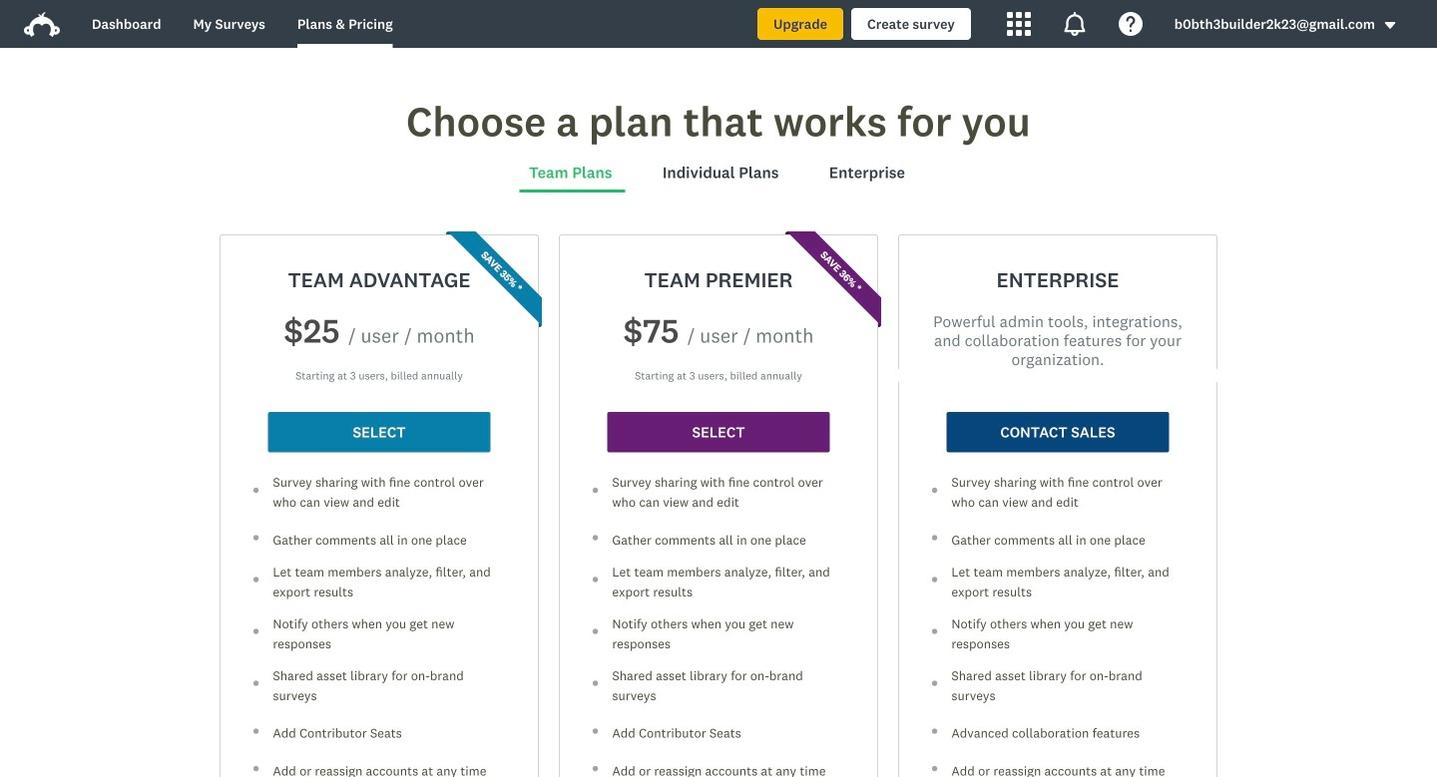 Task type: locate. For each thing, give the bounding box(es) containing it.
surveymonkey logo image
[[24, 12, 60, 37]]

1 horizontal spatial products icon image
[[1063, 12, 1087, 36]]

products icon image
[[1007, 12, 1031, 36], [1063, 12, 1087, 36]]

0 horizontal spatial products icon image
[[1007, 12, 1031, 36]]

dropdown arrow image
[[1383, 18, 1397, 32]]



Task type: vqa. For each thing, say whether or not it's contained in the screenshot.
1st Products Icon
yes



Task type: describe. For each thing, give the bounding box(es) containing it.
help icon image
[[1119, 12, 1142, 36]]

2 products icon image from the left
[[1063, 12, 1087, 36]]

1 products icon image from the left
[[1007, 12, 1031, 36]]



